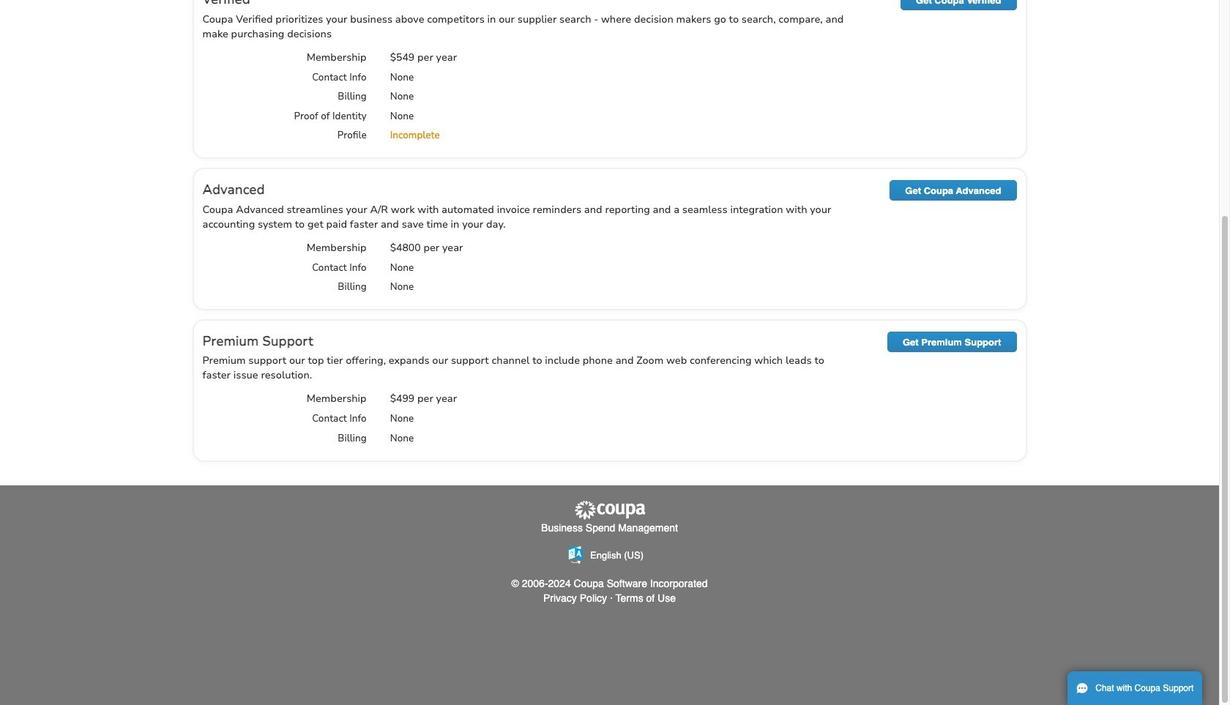 Task type: vqa. For each thing, say whether or not it's contained in the screenshot.
Coupa Supplier Portal image
yes



Task type: describe. For each thing, give the bounding box(es) containing it.
coupa supplier portal image
[[573, 500, 647, 521]]



